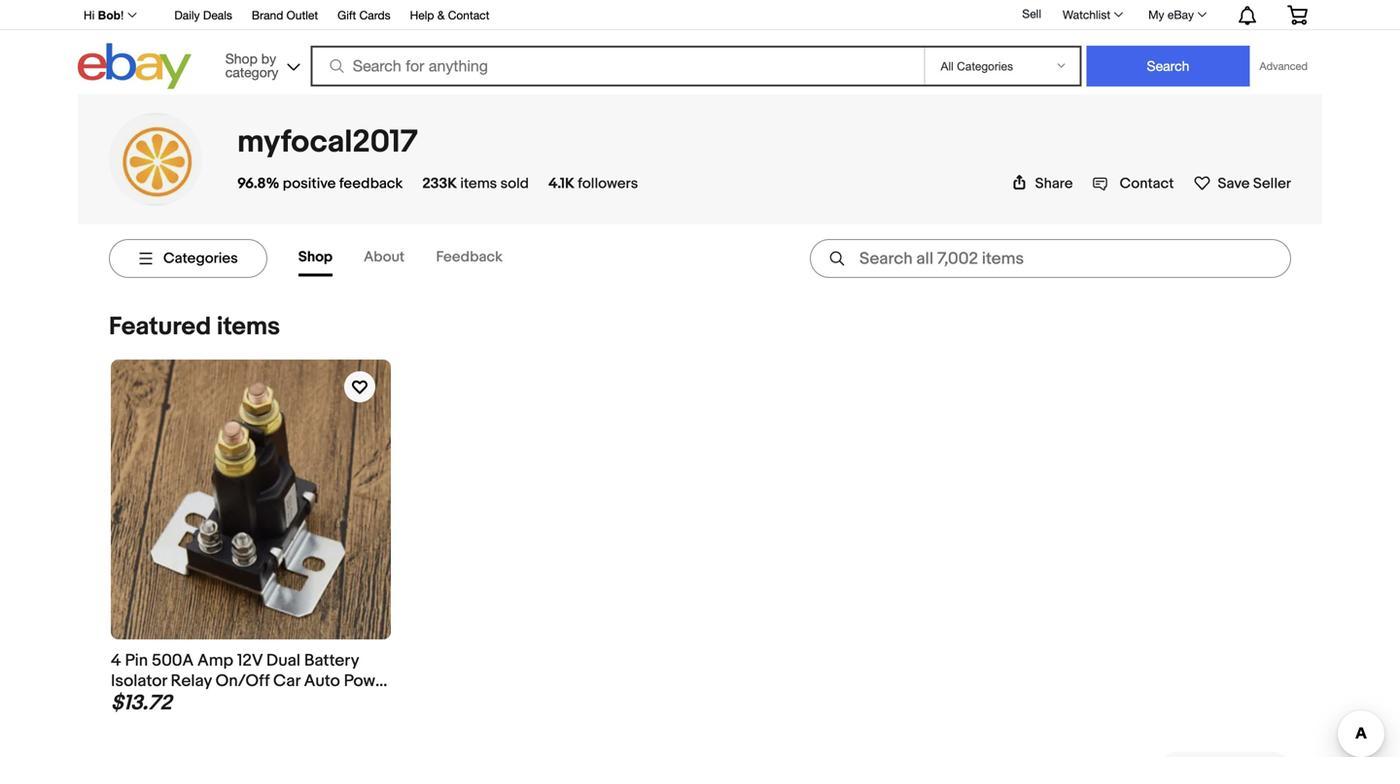 Task type: describe. For each thing, give the bounding box(es) containing it.
save seller
[[1218, 175, 1292, 193]]

advanced
[[1260, 60, 1308, 72]]

pin
[[125, 651, 148, 672]]

shop by category button
[[217, 43, 304, 85]]

1 horizontal spatial contact
[[1120, 175, 1175, 193]]

bob
[[98, 9, 121, 22]]

myfocal2017
[[237, 124, 418, 161]]

4.1k
[[549, 175, 575, 193]]

help & contact
[[410, 8, 490, 22]]

featured
[[109, 312, 211, 342]]

share
[[1036, 175, 1074, 193]]

sell
[[1023, 7, 1042, 21]]

watchlist
[[1063, 8, 1111, 21]]

Search for anything text field
[[314, 48, 921, 85]]

amp
[[197, 651, 234, 672]]

96.8% positive feedback
[[237, 175, 403, 193]]

seller
[[1254, 175, 1292, 193]]

my ebay link
[[1138, 3, 1216, 26]]

myfocal2017 link
[[237, 124, 418, 161]]

items for featured
[[217, 312, 280, 342]]

auto
[[304, 672, 340, 692]]

on/off
[[216, 672, 270, 692]]

daily deals
[[174, 8, 232, 22]]

save seller button
[[1194, 174, 1292, 193]]

4
[[111, 651, 121, 672]]

$13.72
[[111, 691, 172, 717]]

shop for shop
[[298, 249, 333, 266]]

battery
[[304, 651, 359, 672]]

500a
[[152, 651, 194, 672]]

account navigation
[[73, 0, 1323, 30]]

save
[[1218, 175, 1250, 193]]

feedback
[[436, 249, 503, 266]]

isolator
[[111, 672, 167, 692]]

&
[[438, 8, 445, 22]]

hi
[[84, 9, 95, 22]]

shop by category banner
[[73, 0, 1323, 94]]

dual
[[266, 651, 301, 672]]

brand outlet
[[252, 8, 318, 22]]

my
[[1149, 8, 1165, 21]]

sold
[[501, 175, 529, 193]]

contact inside account navigation
[[448, 8, 490, 22]]



Task type: vqa. For each thing, say whether or not it's contained in the screenshot.
'Ear' to the left
no



Task type: locate. For each thing, give the bounding box(es) containing it.
cards
[[360, 8, 391, 22]]

brand outlet link
[[252, 5, 318, 27]]

your shopping cart image
[[1287, 5, 1309, 25]]

categories
[[163, 250, 238, 268]]

1 vertical spatial items
[[217, 312, 280, 342]]

items for 233k
[[461, 175, 497, 193]]

shop for shop by category
[[225, 51, 258, 67]]

advanced link
[[1250, 47, 1318, 86]]

items down categories
[[217, 312, 280, 342]]

contact
[[448, 8, 490, 22], [1120, 175, 1175, 193]]

deals
[[203, 8, 232, 22]]

shop by category
[[225, 51, 279, 80]]

tab list
[[298, 241, 534, 277]]

items left sold
[[461, 175, 497, 193]]

daily
[[174, 8, 200, 22]]

gift cards link
[[338, 5, 391, 27]]

car
[[273, 672, 300, 692]]

96.8%
[[237, 175, 280, 193]]

contact left save
[[1120, 175, 1175, 193]]

contact right &
[[448, 8, 490, 22]]

Search all 7,002 items field
[[810, 239, 1292, 278]]

outlet
[[287, 8, 318, 22]]

relay
[[171, 672, 212, 692]]

items
[[461, 175, 497, 193], [217, 312, 280, 342]]

1 vertical spatial shop
[[298, 249, 333, 266]]

1 horizontal spatial items
[[461, 175, 497, 193]]

0 horizontal spatial items
[[217, 312, 280, 342]]

0 horizontal spatial contact
[[448, 8, 490, 22]]

ebay
[[1168, 8, 1195, 21]]

contact link
[[1093, 175, 1175, 193]]

hi bob !
[[84, 9, 124, 22]]

brand
[[252, 8, 283, 22]]

shop left the about
[[298, 249, 333, 266]]

!
[[121, 9, 124, 22]]

1 horizontal spatial shop
[[298, 249, 333, 266]]

featured items
[[109, 312, 280, 342]]

tab list containing shop
[[298, 241, 534, 277]]

followers
[[578, 175, 638, 193]]

233k items sold
[[423, 175, 529, 193]]

share button
[[1012, 175, 1074, 193]]

shop left by
[[225, 51, 258, 67]]

watchlist link
[[1053, 3, 1132, 26]]

4 pin 500a amp 12v dual battery isolator relay on/off car auto power switch button
[[111, 651, 391, 712]]

power
[[344, 672, 390, 692]]

0 vertical spatial shop
[[225, 51, 258, 67]]

my ebay
[[1149, 8, 1195, 21]]

about
[[364, 249, 405, 266]]

shop
[[225, 51, 258, 67], [298, 249, 333, 266]]

switch
[[111, 692, 161, 712]]

category
[[225, 64, 279, 80]]

shop inside 'tab list'
[[298, 249, 333, 266]]

by
[[261, 51, 276, 67]]

none submit inside shop by category 'banner'
[[1087, 46, 1250, 87]]

4 pin 500a amp 12v dual battery isolator relay on/off car auto power switch : quick view image
[[111, 360, 391, 640]]

help
[[410, 8, 434, 22]]

myfocal2017 image
[[109, 116, 202, 204]]

sell link
[[1014, 7, 1051, 21]]

0 horizontal spatial shop
[[225, 51, 258, 67]]

4 pin 500a amp 12v dual battery isolator relay on/off car auto power switch
[[111, 651, 390, 712]]

positive
[[283, 175, 336, 193]]

0 vertical spatial contact
[[448, 8, 490, 22]]

gift cards
[[338, 8, 391, 22]]

shop inside the shop by category
[[225, 51, 258, 67]]

233k
[[423, 175, 457, 193]]

help & contact link
[[410, 5, 490, 27]]

categories button
[[109, 239, 267, 278]]

4.1k followers
[[549, 175, 638, 193]]

daily deals link
[[174, 5, 232, 27]]

feedback
[[339, 175, 403, 193]]

12v
[[237, 651, 263, 672]]

gift
[[338, 8, 356, 22]]

1 vertical spatial contact
[[1120, 175, 1175, 193]]

0 vertical spatial items
[[461, 175, 497, 193]]

None submit
[[1087, 46, 1250, 87]]



